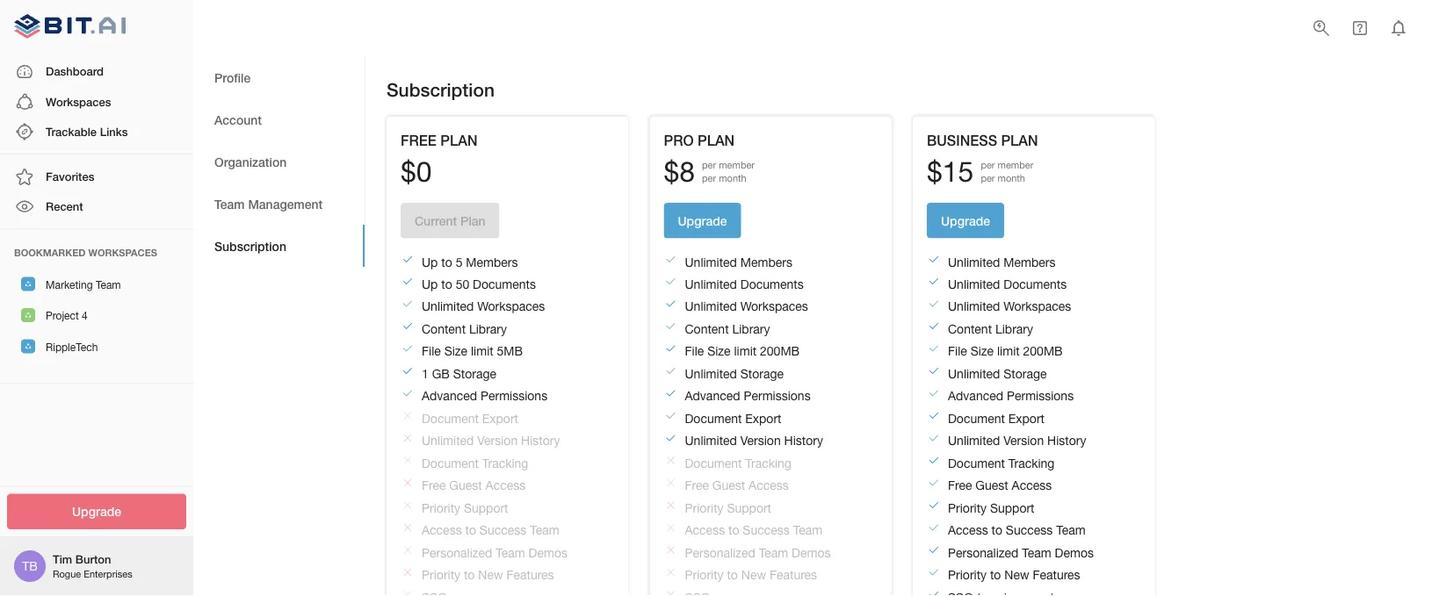 Task type: locate. For each thing, give the bounding box(es) containing it.
1 horizontal spatial upgrade
[[678, 213, 727, 228]]

2 access to success team from the left
[[685, 524, 823, 538]]

storage for $8
[[741, 367, 784, 381]]

1 horizontal spatial unlimited version history
[[685, 434, 823, 448]]

2 history from the left
[[784, 434, 823, 448]]

3 success from the left
[[1006, 524, 1053, 538]]

1 horizontal spatial document export
[[685, 411, 782, 426]]

content library
[[422, 322, 507, 336], [685, 322, 770, 336], [948, 322, 1034, 336]]

3 plan from the left
[[1001, 132, 1038, 148]]

month inside business plan $15 per member per month
[[998, 173, 1026, 184]]

members
[[466, 255, 518, 269], [741, 255, 793, 269], [1004, 255, 1056, 269]]

1 free from the left
[[422, 479, 446, 493]]

1 vertical spatial up
[[422, 277, 438, 292]]

size for $15
[[971, 344, 994, 359]]

personalized
[[422, 546, 492, 560], [685, 546, 756, 560], [948, 546, 1019, 560]]

member inside business plan $15 per member per month
[[998, 159, 1034, 171]]

2 unlimited documents from the left
[[948, 277, 1067, 292]]

2 horizontal spatial demos
[[1055, 546, 1094, 560]]

1 horizontal spatial 200mb
[[1023, 344, 1063, 359]]

1 advanced permissions from the left
[[422, 389, 548, 404]]

subscription link
[[193, 225, 365, 267]]

upgrade button up 'burton'
[[7, 494, 186, 530]]

1 horizontal spatial advanced permissions
[[685, 389, 811, 404]]

3 version from the left
[[1004, 434, 1044, 448]]

2 horizontal spatial guest
[[976, 479, 1009, 493]]

50
[[456, 277, 470, 292]]

month inside pro plan $8 per member per month
[[719, 173, 747, 184]]

1 demos from the left
[[529, 546, 568, 560]]

0 horizontal spatial document export
[[422, 411, 519, 426]]

3 document export from the left
[[948, 411, 1045, 426]]

3 unlimited workspaces from the left
[[948, 299, 1072, 314]]

team inside button
[[96, 279, 121, 291]]

marketing
[[46, 279, 93, 291]]

1 horizontal spatial success
[[743, 524, 790, 538]]

2 support from the left
[[727, 501, 772, 516]]

2 horizontal spatial priority to new features
[[948, 568, 1081, 583]]

unlimited members for $15
[[948, 255, 1056, 269]]

2 horizontal spatial storage
[[1004, 367, 1047, 381]]

3 personalized from the left
[[948, 546, 1019, 560]]

documents
[[473, 277, 536, 292], [741, 277, 804, 292], [1004, 277, 1067, 292]]

plan inside business plan $15 per member per month
[[1001, 132, 1038, 148]]

plan for $0
[[441, 132, 478, 148]]

1 horizontal spatial library
[[732, 322, 770, 336]]

3 free from the left
[[948, 479, 972, 493]]

2 horizontal spatial features
[[1033, 568, 1081, 583]]

2 horizontal spatial upgrade
[[941, 213, 991, 228]]

month for $8
[[719, 173, 747, 184]]

0 horizontal spatial content library
[[422, 322, 507, 336]]

1 advanced from the left
[[422, 389, 477, 404]]

3 access to success team from the left
[[948, 524, 1086, 538]]

priority support for $8
[[685, 501, 772, 516]]

plan right pro
[[698, 132, 735, 148]]

0 horizontal spatial permissions
[[481, 389, 548, 404]]

features
[[507, 568, 554, 583], [770, 568, 817, 583], [1033, 568, 1081, 583]]

content for $15
[[948, 322, 992, 336]]

new
[[478, 568, 503, 583], [742, 568, 766, 583], [1005, 568, 1030, 583]]

guest
[[449, 479, 482, 493], [713, 479, 745, 493], [976, 479, 1009, 493]]

upgrade button
[[664, 203, 741, 238], [927, 203, 1005, 238], [7, 494, 186, 530]]

0 horizontal spatial month
[[719, 173, 747, 184]]

content library for $0
[[422, 322, 507, 336]]

demos for $15
[[1055, 546, 1094, 560]]

version for $8
[[741, 434, 781, 448]]

free
[[422, 479, 446, 493], [685, 479, 709, 493], [948, 479, 972, 493]]

1 library from the left
[[469, 322, 507, 336]]

2 unlimited storage from the left
[[948, 367, 1047, 381]]

library for $15
[[996, 322, 1034, 336]]

free for $8
[[685, 479, 709, 493]]

1 horizontal spatial support
[[727, 501, 772, 516]]

up to 50 documents
[[422, 277, 536, 292]]

1 horizontal spatial size
[[708, 344, 731, 359]]

1 horizontal spatial plan
[[698, 132, 735, 148]]

success for $15
[[1006, 524, 1053, 538]]

0 horizontal spatial free
[[422, 479, 446, 493]]

2 export from the left
[[745, 411, 782, 426]]

$8
[[664, 155, 695, 188]]

1 horizontal spatial document tracking
[[685, 456, 792, 471]]

free plan $0
[[401, 132, 478, 188]]

free guest access
[[422, 479, 526, 493], [685, 479, 789, 493], [948, 479, 1052, 493]]

team management link
[[193, 183, 365, 225]]

storage
[[453, 367, 497, 381], [741, 367, 784, 381], [1004, 367, 1047, 381]]

file size limit 200mb
[[685, 344, 800, 359], [948, 344, 1063, 359]]

unlimited workspaces for $8
[[685, 299, 808, 314]]

1 file size limit 200mb from the left
[[685, 344, 800, 359]]

3 limit from the left
[[998, 344, 1020, 359]]

0 horizontal spatial member
[[719, 159, 755, 171]]

up for up to 5 members
[[422, 255, 438, 269]]

0 horizontal spatial document tracking
[[422, 456, 529, 471]]

0 horizontal spatial guest
[[449, 479, 482, 493]]

2 horizontal spatial advanced
[[948, 389, 1004, 404]]

dashboard
[[46, 65, 104, 78]]

trackable links button
[[0, 117, 193, 147]]

1 unlimited workspaces from the left
[[422, 299, 545, 314]]

document tracking
[[422, 456, 529, 471], [685, 456, 792, 471], [948, 456, 1055, 471]]

2 library from the left
[[732, 322, 770, 336]]

rippletech button
[[0, 331, 193, 362]]

200mb for $8
[[760, 344, 800, 359]]

2 personalized team demos from the left
[[685, 546, 831, 560]]

1 horizontal spatial version
[[741, 434, 781, 448]]

file
[[422, 344, 441, 359], [685, 344, 704, 359], [948, 344, 967, 359]]

plan inside pro plan $8 per member per month
[[698, 132, 735, 148]]

1 unlimited documents from the left
[[685, 277, 804, 292]]

unlimited storage for $8
[[685, 367, 784, 381]]

1 horizontal spatial priority to new features
[[685, 568, 817, 583]]

1 horizontal spatial personalized team demos
[[685, 546, 831, 560]]

1 horizontal spatial unlimited workspaces
[[685, 299, 808, 314]]

1 unlimited storage from the left
[[685, 367, 784, 381]]

1 horizontal spatial documents
[[741, 277, 804, 292]]

1 horizontal spatial tracking
[[745, 456, 792, 471]]

0 horizontal spatial advanced permissions
[[422, 389, 548, 404]]

3 priority to new features from the left
[[948, 568, 1081, 583]]

to
[[441, 255, 452, 269], [441, 277, 452, 292], [465, 524, 476, 538], [729, 524, 740, 538], [992, 524, 1003, 538], [464, 568, 475, 583], [727, 568, 738, 583], [990, 568, 1001, 583]]

1 horizontal spatial unlimited members
[[948, 255, 1056, 269]]

3 personalized team demos from the left
[[948, 546, 1094, 560]]

1 200mb from the left
[[760, 344, 800, 359]]

guest for $8
[[713, 479, 745, 493]]

3 demos from the left
[[1055, 546, 1094, 560]]

0 horizontal spatial personalized team demos
[[422, 546, 568, 560]]

advanced for $15
[[948, 389, 1004, 404]]

gb
[[432, 367, 450, 381]]

pro
[[664, 132, 694, 148]]

members for $8
[[741, 255, 793, 269]]

0 horizontal spatial subscription
[[214, 239, 286, 253]]

1 horizontal spatial unlimited storage
[[948, 367, 1047, 381]]

0 horizontal spatial priority to new features
[[422, 568, 554, 583]]

free for $0
[[422, 479, 446, 493]]

advanced
[[422, 389, 477, 404], [685, 389, 740, 404], [948, 389, 1004, 404]]

2 horizontal spatial free
[[948, 479, 972, 493]]

1 horizontal spatial guest
[[713, 479, 745, 493]]

file for $8
[[685, 344, 704, 359]]

2 guest from the left
[[713, 479, 745, 493]]

2 success from the left
[[743, 524, 790, 538]]

0 horizontal spatial features
[[507, 568, 554, 583]]

unlimited documents
[[685, 277, 804, 292], [948, 277, 1067, 292]]

0 horizontal spatial demos
[[529, 546, 568, 560]]

team management
[[214, 197, 323, 211]]

2 horizontal spatial advanced permissions
[[948, 389, 1074, 404]]

trackable links
[[46, 125, 128, 138]]

2 up from the top
[[422, 277, 438, 292]]

1 limit from the left
[[471, 344, 494, 359]]

1 horizontal spatial content library
[[685, 322, 770, 336]]

subscription inside tab list
[[214, 239, 286, 253]]

management
[[248, 197, 323, 211]]

3 free guest access from the left
[[948, 479, 1052, 493]]

document
[[422, 411, 479, 426], [685, 411, 742, 426], [948, 411, 1005, 426], [422, 456, 479, 471], [685, 456, 742, 471], [948, 456, 1005, 471]]

1 content from the left
[[422, 322, 466, 336]]

1 horizontal spatial advanced
[[685, 389, 740, 404]]

member for $15
[[998, 159, 1034, 171]]

2 file from the left
[[685, 344, 704, 359]]

0 horizontal spatial export
[[482, 411, 519, 426]]

0 horizontal spatial advanced
[[422, 389, 477, 404]]

file size limit 200mb for $8
[[685, 344, 800, 359]]

2 advanced permissions from the left
[[685, 389, 811, 404]]

size for $8
[[708, 344, 731, 359]]

features for $15
[[1033, 568, 1081, 583]]

3 documents from the left
[[1004, 277, 1067, 292]]

2 demos from the left
[[792, 546, 831, 560]]

1 horizontal spatial free
[[685, 479, 709, 493]]

plan right business
[[1001, 132, 1038, 148]]

rogue
[[53, 569, 81, 580]]

unlimited
[[685, 255, 737, 269], [948, 255, 1001, 269], [685, 277, 737, 292], [948, 277, 1001, 292], [422, 299, 474, 314], [685, 299, 737, 314], [948, 299, 1001, 314], [685, 367, 737, 381], [948, 367, 1001, 381], [422, 434, 474, 448], [685, 434, 737, 448], [948, 434, 1001, 448]]

priority support
[[422, 501, 508, 516], [685, 501, 772, 516], [948, 501, 1035, 516]]

1 horizontal spatial free guest access
[[685, 479, 789, 493]]

library for $0
[[469, 322, 507, 336]]

profile
[[214, 70, 251, 85]]

workspaces inside button
[[46, 95, 111, 108]]

0 horizontal spatial documents
[[473, 277, 536, 292]]

export for $15
[[1009, 411, 1045, 426]]

1 support from the left
[[464, 501, 508, 516]]

month right $8
[[719, 173, 747, 184]]

subscription
[[387, 79, 495, 101], [214, 239, 286, 253]]

content for $0
[[422, 322, 466, 336]]

upgrade up 'burton'
[[72, 505, 121, 519]]

2 content library from the left
[[685, 322, 770, 336]]

3 features from the left
[[1033, 568, 1081, 583]]

0 horizontal spatial success
[[480, 524, 527, 538]]

1 gb storage
[[422, 367, 497, 381]]

upgrade
[[678, 213, 727, 228], [941, 213, 991, 228], [72, 505, 121, 519]]

1 vertical spatial subscription
[[214, 239, 286, 253]]

members for $15
[[1004, 255, 1056, 269]]

1 content library from the left
[[422, 322, 507, 336]]

unlimited version history
[[422, 434, 560, 448], [685, 434, 823, 448], [948, 434, 1087, 448]]

limit
[[471, 344, 494, 359], [734, 344, 757, 359], [998, 344, 1020, 359]]

month right $15
[[998, 173, 1026, 184]]

up for up to 50 documents
[[422, 277, 438, 292]]

priority to new features
[[422, 568, 554, 583], [685, 568, 817, 583], [948, 568, 1081, 583]]

subscription down team management
[[214, 239, 286, 253]]

3 support from the left
[[990, 501, 1035, 516]]

2 content from the left
[[685, 322, 729, 336]]

2 horizontal spatial content
[[948, 322, 992, 336]]

project 4
[[46, 310, 88, 322]]

1 unlimited version history from the left
[[422, 434, 560, 448]]

permissions
[[481, 389, 548, 404], [744, 389, 811, 404], [1007, 389, 1074, 404]]

2 horizontal spatial tracking
[[1009, 456, 1055, 471]]

up left 50
[[422, 277, 438, 292]]

unlimited storage for $15
[[948, 367, 1047, 381]]

up left 5 on the top left
[[422, 255, 438, 269]]

0 horizontal spatial size
[[444, 344, 468, 359]]

month for $15
[[998, 173, 1026, 184]]

3 content from the left
[[948, 322, 992, 336]]

1 horizontal spatial priority support
[[685, 501, 772, 516]]

2 features from the left
[[770, 568, 817, 583]]

2 horizontal spatial personalized
[[948, 546, 1019, 560]]

access
[[486, 479, 526, 493], [749, 479, 789, 493], [1012, 479, 1052, 493], [422, 524, 462, 538], [685, 524, 725, 538], [948, 524, 988, 538]]

0 horizontal spatial priority support
[[422, 501, 508, 516]]

2 free guest access from the left
[[685, 479, 789, 493]]

0 vertical spatial up
[[422, 255, 438, 269]]

permissions for $15
[[1007, 389, 1074, 404]]

1 personalized team demos from the left
[[422, 546, 568, 560]]

member right $8
[[719, 159, 755, 171]]

200mb
[[760, 344, 800, 359], [1023, 344, 1063, 359]]

2 horizontal spatial free guest access
[[948, 479, 1052, 493]]

advanced permissions for $15
[[948, 389, 1074, 404]]

0 horizontal spatial support
[[464, 501, 508, 516]]

0 horizontal spatial unlimited documents
[[685, 277, 804, 292]]

content
[[422, 322, 466, 336], [685, 322, 729, 336], [948, 322, 992, 336]]

4
[[82, 310, 88, 322]]

0 horizontal spatial plan
[[441, 132, 478, 148]]

0 horizontal spatial file
[[422, 344, 441, 359]]

2 member from the left
[[998, 159, 1034, 171]]

5mb
[[497, 344, 523, 359]]

0 horizontal spatial storage
[[453, 367, 497, 381]]

2 documents from the left
[[741, 277, 804, 292]]

tracking
[[482, 456, 529, 471], [745, 456, 792, 471], [1009, 456, 1055, 471]]

0 horizontal spatial members
[[466, 255, 518, 269]]

3 tracking from the left
[[1009, 456, 1055, 471]]

1 month from the left
[[719, 173, 747, 184]]

3 advanced permissions from the left
[[948, 389, 1074, 404]]

2 horizontal spatial content library
[[948, 322, 1034, 336]]

advanced permissions
[[422, 389, 548, 404], [685, 389, 811, 404], [948, 389, 1074, 404]]

2 horizontal spatial personalized team demos
[[948, 546, 1094, 560]]

upgrade down $8
[[678, 213, 727, 228]]

document export for $15
[[948, 411, 1045, 426]]

recent button
[[0, 192, 193, 222]]

0 horizontal spatial 200mb
[[760, 344, 800, 359]]

2 priority support from the left
[[685, 501, 772, 516]]

links
[[100, 125, 128, 138]]

2 horizontal spatial priority support
[[948, 501, 1035, 516]]

plan right free
[[441, 132, 478, 148]]

3 permissions from the left
[[1007, 389, 1074, 404]]

features for $8
[[770, 568, 817, 583]]

0 horizontal spatial access to success team
[[422, 524, 560, 538]]

1 horizontal spatial demos
[[792, 546, 831, 560]]

1 horizontal spatial unlimited documents
[[948, 277, 1067, 292]]

3 content library from the left
[[948, 322, 1034, 336]]

1 priority support from the left
[[422, 501, 508, 516]]

team inside tab list
[[214, 197, 245, 211]]

1 member from the left
[[719, 159, 755, 171]]

member
[[719, 159, 755, 171], [998, 159, 1034, 171]]

history for $8
[[784, 434, 823, 448]]

3 export from the left
[[1009, 411, 1045, 426]]

marketing team
[[46, 279, 121, 291]]

1 horizontal spatial members
[[741, 255, 793, 269]]

2 permissions from the left
[[744, 389, 811, 404]]

1 export from the left
[[482, 411, 519, 426]]

2 plan from the left
[[698, 132, 735, 148]]

limit for $15
[[998, 344, 1020, 359]]

2 horizontal spatial size
[[971, 344, 994, 359]]

2 horizontal spatial support
[[990, 501, 1035, 516]]

library
[[469, 322, 507, 336], [732, 322, 770, 336], [996, 322, 1034, 336]]

2 personalized from the left
[[685, 546, 756, 560]]

unlimited members
[[685, 255, 793, 269], [948, 255, 1056, 269]]

upgrade button down $8
[[664, 203, 741, 238]]

1 free guest access from the left
[[422, 479, 526, 493]]

2 unlimited version history from the left
[[685, 434, 823, 448]]

workspaces for $15
[[1004, 299, 1072, 314]]

unlimited storage
[[685, 367, 784, 381], [948, 367, 1047, 381]]

demos
[[529, 546, 568, 560], [792, 546, 831, 560], [1055, 546, 1094, 560]]

0 horizontal spatial free guest access
[[422, 479, 526, 493]]

1 personalized from the left
[[422, 546, 492, 560]]

2 horizontal spatial plan
[[1001, 132, 1038, 148]]

support
[[464, 501, 508, 516], [727, 501, 772, 516], [990, 501, 1035, 516]]

plan for $8
[[698, 132, 735, 148]]

member inside pro plan $8 per member per month
[[719, 159, 755, 171]]

3 new from the left
[[1005, 568, 1030, 583]]

1 up from the top
[[422, 255, 438, 269]]

success
[[480, 524, 527, 538], [743, 524, 790, 538], [1006, 524, 1053, 538]]

plan
[[441, 132, 478, 148], [698, 132, 735, 148], [1001, 132, 1038, 148]]

free guest access for $8
[[685, 479, 789, 493]]

0 vertical spatial subscription
[[387, 79, 495, 101]]

project 4 button
[[0, 300, 193, 331]]

1 horizontal spatial history
[[784, 434, 823, 448]]

2 horizontal spatial library
[[996, 322, 1034, 336]]

up
[[422, 255, 438, 269], [422, 277, 438, 292]]

unlimited members for $8
[[685, 255, 793, 269]]

0 horizontal spatial tracking
[[482, 456, 529, 471]]

0 horizontal spatial library
[[469, 322, 507, 336]]

workspaces for $8
[[741, 299, 808, 314]]

0 horizontal spatial unlimited storage
[[685, 367, 784, 381]]

2 horizontal spatial permissions
[[1007, 389, 1074, 404]]

access to success team
[[422, 524, 560, 538], [685, 524, 823, 538], [948, 524, 1086, 538]]

2 file size limit 200mb from the left
[[948, 344, 1063, 359]]

history
[[521, 434, 560, 448], [784, 434, 823, 448], [1048, 434, 1087, 448]]

2 horizontal spatial export
[[1009, 411, 1045, 426]]

account link
[[193, 98, 365, 141]]

0 horizontal spatial unlimited version history
[[422, 434, 560, 448]]

member right $15
[[998, 159, 1034, 171]]

3 file from the left
[[948, 344, 967, 359]]

enterprises
[[84, 569, 132, 580]]

personalized for $15
[[948, 546, 1019, 560]]

2 horizontal spatial document export
[[948, 411, 1045, 426]]

1 documents from the left
[[473, 277, 536, 292]]

2 month from the left
[[998, 173, 1026, 184]]

new for $15
[[1005, 568, 1030, 583]]

export
[[482, 411, 519, 426], [745, 411, 782, 426], [1009, 411, 1045, 426]]

priority
[[422, 501, 461, 516], [685, 501, 724, 516], [948, 501, 987, 516], [422, 568, 461, 583], [685, 568, 724, 583], [948, 568, 987, 583]]

2 horizontal spatial new
[[1005, 568, 1030, 583]]

1 document export from the left
[[422, 411, 519, 426]]

2 unlimited members from the left
[[948, 255, 1056, 269]]

upgrade button down $15
[[927, 203, 1005, 238]]

support for $15
[[990, 501, 1035, 516]]

2 horizontal spatial unlimited version history
[[948, 434, 1087, 448]]

trackable
[[46, 125, 97, 138]]

personalized team demos
[[422, 546, 568, 560], [685, 546, 831, 560], [948, 546, 1094, 560]]

subscription up free
[[387, 79, 495, 101]]

0 horizontal spatial content
[[422, 322, 466, 336]]

1 horizontal spatial month
[[998, 173, 1026, 184]]

2 new from the left
[[742, 568, 766, 583]]

2 document tracking from the left
[[685, 456, 792, 471]]

version
[[477, 434, 518, 448], [741, 434, 781, 448], [1004, 434, 1044, 448]]

2 members from the left
[[741, 255, 793, 269]]

1 horizontal spatial content
[[685, 322, 729, 336]]

1 horizontal spatial subscription
[[387, 79, 495, 101]]

2 horizontal spatial upgrade button
[[927, 203, 1005, 238]]

plan inside free plan $0
[[441, 132, 478, 148]]

3 storage from the left
[[1004, 367, 1047, 381]]

upgrade down $15
[[941, 213, 991, 228]]

2 free from the left
[[685, 479, 709, 493]]

2 document export from the left
[[685, 411, 782, 426]]

2 200mb from the left
[[1023, 344, 1063, 359]]

2 tracking from the left
[[745, 456, 792, 471]]

1 horizontal spatial member
[[998, 159, 1034, 171]]

3 library from the left
[[996, 322, 1034, 336]]

content library for $15
[[948, 322, 1034, 336]]

tracking for $8
[[745, 456, 792, 471]]

2 advanced from the left
[[685, 389, 740, 404]]

1 size from the left
[[444, 344, 468, 359]]

2 horizontal spatial unlimited workspaces
[[948, 299, 1072, 314]]

3 document tracking from the left
[[948, 456, 1055, 471]]

2 horizontal spatial limit
[[998, 344, 1020, 359]]

tab list
[[193, 56, 365, 267]]

3 history from the left
[[1048, 434, 1087, 448]]



Task type: describe. For each thing, give the bounding box(es) containing it.
priority to new features for $8
[[685, 568, 817, 583]]

upgrade button for $15
[[927, 203, 1005, 238]]

workspaces for $0
[[477, 299, 545, 314]]

burton
[[75, 553, 111, 567]]

5
[[456, 255, 463, 269]]

1 members from the left
[[466, 255, 518, 269]]

access to success team for $8
[[685, 524, 823, 538]]

account
[[214, 112, 262, 127]]

1 features from the left
[[507, 568, 554, 583]]

organization
[[214, 154, 287, 169]]

file size limit 200mb for $15
[[948, 344, 1063, 359]]

1 storage from the left
[[453, 367, 497, 381]]

200mb for $15
[[1023, 344, 1063, 359]]

priority support for $15
[[948, 501, 1035, 516]]

$0
[[401, 155, 432, 188]]

document tracking for $15
[[948, 456, 1055, 471]]

profile link
[[193, 56, 365, 98]]

demos for $8
[[792, 546, 831, 560]]

marketing team button
[[0, 269, 193, 300]]

rippletech
[[46, 341, 98, 354]]

bookmarked
[[14, 247, 86, 258]]

free
[[401, 132, 437, 148]]

favorites
[[46, 170, 94, 183]]

upgrade for $8
[[678, 213, 727, 228]]

tracking for $15
[[1009, 456, 1055, 471]]

library for $8
[[732, 322, 770, 336]]

free for $15
[[948, 479, 972, 493]]

workspaces button
[[0, 87, 193, 117]]

tim
[[53, 553, 72, 567]]

1 history from the left
[[521, 434, 560, 448]]

content for $8
[[685, 322, 729, 336]]

personalized team demos for $8
[[685, 546, 831, 560]]

0 horizontal spatial upgrade button
[[7, 494, 186, 530]]

1 tracking from the left
[[482, 456, 529, 471]]

unlimited version history for $8
[[685, 434, 823, 448]]

advanced permissions for $0
[[422, 389, 548, 404]]

bookmarked workspaces
[[14, 247, 157, 258]]

1 success from the left
[[480, 524, 527, 538]]

priority to new features for $15
[[948, 568, 1081, 583]]

documents for $15
[[1004, 277, 1067, 292]]

document tracking for $8
[[685, 456, 792, 471]]

business
[[927, 132, 998, 148]]

1 access to success team from the left
[[422, 524, 560, 538]]

business plan $15 per member per month
[[927, 132, 1038, 188]]

content library for $8
[[685, 322, 770, 336]]

document export for $0
[[422, 411, 519, 426]]

project
[[46, 310, 79, 322]]

history for $15
[[1048, 434, 1087, 448]]

guest for $15
[[976, 479, 1009, 493]]

new for $8
[[742, 568, 766, 583]]

access to success team for $15
[[948, 524, 1086, 538]]

limit for $0
[[471, 344, 494, 359]]

export for $8
[[745, 411, 782, 426]]

document export for $8
[[685, 411, 782, 426]]

workspaces
[[88, 247, 157, 258]]

personalized team demos for $15
[[948, 546, 1094, 560]]

personalized for $8
[[685, 546, 756, 560]]

member for $8
[[719, 159, 755, 171]]

1 guest from the left
[[449, 479, 482, 493]]

advanced permissions for $8
[[685, 389, 811, 404]]

tim burton rogue enterprises
[[53, 553, 132, 580]]

unlimited documents for $15
[[948, 277, 1067, 292]]

dashboard button
[[0, 57, 193, 87]]

support for $8
[[727, 501, 772, 516]]

unlimited documents for $8
[[685, 277, 804, 292]]

advanced for $0
[[422, 389, 477, 404]]

permissions for $8
[[744, 389, 811, 404]]

file for $0
[[422, 344, 441, 359]]

recent
[[46, 200, 83, 213]]

pro plan $8 per member per month
[[664, 132, 755, 188]]

storage for $15
[[1004, 367, 1047, 381]]

file for $15
[[948, 344, 967, 359]]

version for $15
[[1004, 434, 1044, 448]]

free guest access for $15
[[948, 479, 1052, 493]]

advanced for $8
[[685, 389, 740, 404]]

unlimited workspaces for $0
[[422, 299, 545, 314]]

up to 5 members
[[422, 255, 518, 269]]

unlimited version history for $15
[[948, 434, 1087, 448]]

documents for $8
[[741, 277, 804, 292]]

1 new from the left
[[478, 568, 503, 583]]

unlimited workspaces for $15
[[948, 299, 1072, 314]]

upgrade for $15
[[941, 213, 991, 228]]

1 priority to new features from the left
[[422, 568, 554, 583]]

1 permissions from the left
[[481, 389, 548, 404]]

size for $0
[[444, 344, 468, 359]]

favorites button
[[0, 162, 193, 192]]

tb
[[22, 559, 38, 574]]

1 document tracking from the left
[[422, 456, 529, 471]]

1 version from the left
[[477, 434, 518, 448]]

tab list containing profile
[[193, 56, 365, 267]]

$15
[[927, 155, 974, 188]]

1
[[422, 367, 429, 381]]

upgrade button for $8
[[664, 203, 741, 238]]

organization link
[[193, 141, 365, 183]]

0 horizontal spatial upgrade
[[72, 505, 121, 519]]

success for $8
[[743, 524, 790, 538]]

plan for $15
[[1001, 132, 1038, 148]]

file size limit 5mb
[[422, 344, 523, 359]]

limit for $8
[[734, 344, 757, 359]]



Task type: vqa. For each thing, say whether or not it's contained in the screenshot.
SEARCH DOCUMENTS, FOLDERS AND WORKSPACES... text box
no



